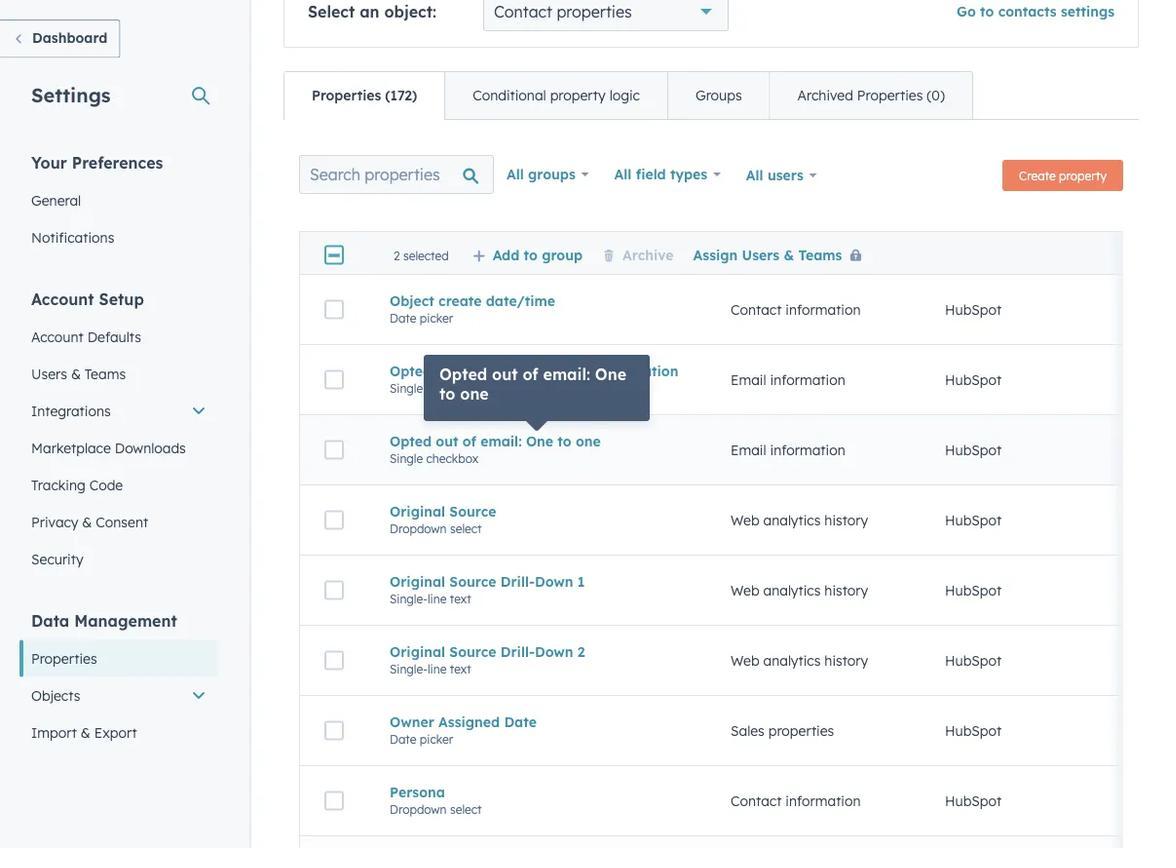 Task type: vqa. For each thing, say whether or not it's contained in the screenshot.


Task type: locate. For each thing, give the bounding box(es) containing it.
& for consent
[[82, 513, 92, 530]]

out inside opted out of email: one to one single checkbox
[[436, 433, 459, 450]]

0 horizontal spatial one
[[460, 384, 489, 404]]

email: inside opted out of email: one to one single checkbox
[[481, 433, 522, 450]]

1 contact information from the top
[[731, 301, 861, 318]]

1 vertical spatial users
[[31, 365, 67, 382]]

2 dropdown from the top
[[390, 802, 447, 817]]

contact down sales
[[731, 792, 782, 809]]

1 vertical spatial source
[[450, 573, 497, 590]]

select inside persona dropdown select
[[450, 802, 482, 817]]

drill- inside "original source drill-down 1 single-line text"
[[501, 573, 535, 590]]

0 vertical spatial account
[[31, 289, 94, 309]]

1 horizontal spatial property
[[1060, 168, 1107, 183]]

0 vertical spatial web
[[731, 512, 760, 529]]

2 vertical spatial original
[[390, 643, 446, 660]]

down
[[535, 573, 574, 590], [535, 643, 574, 660]]

single- for original source drill-down 1
[[390, 591, 428, 606]]

opted out of email: one to one
[[440, 365, 627, 404]]

account defaults
[[31, 328, 141, 345]]

1 vertical spatial web
[[731, 582, 760, 599]]

2 email from the top
[[731, 441, 767, 458]]

properties right sales
[[769, 722, 835, 739]]

contact up conditional
[[494, 2, 553, 21]]

tab panel containing all groups
[[284, 119, 1168, 848]]

setup
[[99, 289, 144, 309]]

2 horizontal spatial properties
[[858, 87, 924, 104]]

2 select from the top
[[450, 802, 482, 817]]

one down marketing
[[576, 433, 601, 450]]

source inside "original source drill-down 1 single-line text"
[[450, 573, 497, 590]]

original for original source drill-down 2
[[390, 643, 446, 660]]

to down opted out of email: one to one
[[558, 433, 572, 450]]

analytics for 1
[[764, 582, 821, 599]]

opted
[[390, 362, 432, 379], [440, 365, 488, 384], [390, 433, 432, 450]]

2 vertical spatial contact
[[731, 792, 782, 809]]

0 vertical spatial single-
[[390, 591, 428, 606]]

1 vertical spatial date
[[504, 713, 537, 730]]

of inside opted out of email: one to one single checkbox
[[463, 433, 477, 450]]

information inside opted out of email marketing information single checkbox
[[598, 362, 679, 379]]

0 vertical spatial original
[[390, 503, 446, 520]]

1 vertical spatial account
[[31, 328, 84, 345]]

picker inside owner assigned date date picker
[[420, 732, 453, 746]]

contact for select
[[731, 792, 782, 809]]

1 original from the top
[[390, 503, 446, 520]]

of left email
[[463, 362, 477, 379]]

2 horizontal spatial all
[[747, 167, 764, 184]]

users up integrations
[[31, 365, 67, 382]]

2 text from the top
[[450, 662, 472, 676]]

checkbox up opted out of email: one to one single checkbox
[[427, 381, 479, 396]]

opted inside opted out of email marketing information single checkbox
[[390, 362, 432, 379]]

1 dropdown from the top
[[390, 521, 447, 536]]

history for 1
[[825, 582, 869, 599]]

line up the original source drill-down 2 single-line text
[[428, 591, 447, 606]]

select
[[308, 2, 355, 21]]

1 vertical spatial down
[[535, 643, 574, 660]]

dropdown
[[390, 521, 447, 536], [390, 802, 447, 817]]

original source drill-down 1 button
[[390, 573, 684, 590]]

0 vertical spatial checkbox
[[427, 381, 479, 396]]

1 vertical spatial 2
[[578, 643, 585, 660]]

single- inside "original source drill-down 1 single-line text"
[[390, 591, 428, 606]]

0 vertical spatial properties
[[557, 2, 632, 21]]

contact information for date/time
[[731, 301, 861, 318]]

one inside opted out of email: one to one single checkbox
[[576, 433, 601, 450]]

single down object
[[390, 381, 423, 396]]

drill- down "original source drill-down 1 single-line text"
[[501, 643, 535, 660]]

source down original source dropdown select
[[450, 573, 497, 590]]

one inside opted out of email: one to one single checkbox
[[526, 433, 554, 450]]

text for original source drill-down 2
[[450, 662, 472, 676]]

0 vertical spatial single
[[390, 381, 423, 396]]

3 original from the top
[[390, 643, 446, 660]]

dropdown down persona
[[390, 802, 447, 817]]

opted for opted out of email marketing information single checkbox
[[390, 362, 432, 379]]

email: right email
[[543, 365, 591, 384]]

1 single- from the top
[[390, 591, 428, 606]]

out up original source dropdown select
[[436, 433, 459, 450]]

1 horizontal spatial teams
[[799, 246, 843, 263]]

code
[[89, 476, 123, 493]]

opted out of email marketing information button
[[390, 362, 684, 379]]

1 line from the top
[[428, 591, 447, 606]]

go
[[957, 3, 977, 20]]

assign users & teams button
[[694, 246, 870, 263]]

3 history from the top
[[825, 652, 869, 669]]

1 vertical spatial contact
[[731, 301, 782, 318]]

one inside opted out of email: one to one
[[460, 384, 489, 404]]

contact
[[494, 2, 553, 21], [731, 301, 782, 318], [731, 792, 782, 809]]

single up original source dropdown select
[[390, 451, 423, 466]]

2 single- from the top
[[390, 662, 428, 676]]

source for original source drill-down 1
[[450, 573, 497, 590]]

& inside data management element
[[81, 724, 91, 741]]

0 vertical spatial web analytics history
[[731, 512, 869, 529]]

1 vertical spatial select
[[450, 802, 482, 817]]

import
[[31, 724, 77, 741]]

contact information down sales properties
[[731, 792, 861, 809]]

go to contacts settings
[[957, 3, 1115, 20]]

text inside "original source drill-down 1 single-line text"
[[450, 591, 472, 606]]

1 vertical spatial one
[[526, 433, 554, 450]]

1 source from the top
[[450, 503, 497, 520]]

0 vertical spatial one
[[595, 365, 627, 384]]

import & export
[[31, 724, 137, 741]]

0 horizontal spatial one
[[526, 433, 554, 450]]

2 vertical spatial source
[[450, 643, 497, 660]]

2 hubspot from the top
[[946, 371, 1002, 388]]

opted out of email marketing information single checkbox
[[390, 362, 679, 396]]

date down object
[[390, 311, 417, 325]]

single-
[[390, 591, 428, 606], [390, 662, 428, 676]]

email: down opted out of email: one to one
[[481, 433, 522, 450]]

web analytics history
[[731, 512, 869, 529], [731, 582, 869, 599], [731, 652, 869, 669]]

1 vertical spatial one
[[576, 433, 601, 450]]

out left email
[[436, 362, 459, 379]]

one right marketing
[[595, 365, 627, 384]]

down inside "original source drill-down 1 single-line text"
[[535, 573, 574, 590]]

original inside "original source drill-down 1 single-line text"
[[390, 573, 446, 590]]

opted up original source dropdown select
[[390, 433, 432, 450]]

2 drill- from the top
[[501, 643, 535, 660]]

general
[[31, 192, 81, 209]]

types
[[671, 166, 708, 183]]

add to group button
[[472, 246, 583, 263]]

1 vertical spatial checkbox
[[427, 451, 479, 466]]

& up integrations
[[71, 365, 81, 382]]

2 vertical spatial history
[[825, 652, 869, 669]]

3 source from the top
[[450, 643, 497, 660]]

picker inside the object create date/time date picker
[[420, 311, 453, 325]]

1 horizontal spatial 2
[[578, 643, 585, 660]]

0 vertical spatial teams
[[799, 246, 843, 263]]

0 vertical spatial text
[[450, 591, 472, 606]]

properties up the logic on the right of the page
[[557, 2, 632, 21]]

history for 2
[[825, 652, 869, 669]]

1 vertical spatial drill-
[[501, 643, 535, 660]]

account up the account defaults
[[31, 289, 94, 309]]

out inside opted out of email marketing information single checkbox
[[436, 362, 459, 379]]

source for original source drill-down 2
[[450, 643, 497, 660]]

persona button
[[390, 784, 684, 801]]

0 horizontal spatial properties
[[557, 2, 632, 21]]

contact information down assign users & teams button
[[731, 301, 861, 318]]

2 checkbox from the top
[[427, 451, 479, 466]]

persona
[[390, 784, 445, 801]]

of up original source dropdown select
[[463, 433, 477, 450]]

2 vertical spatial web analytics history
[[731, 652, 869, 669]]

1 email from the top
[[731, 371, 767, 388]]

opted out of email: one to one button
[[390, 433, 684, 450]]

0 vertical spatial analytics
[[764, 512, 821, 529]]

tab panel
[[284, 119, 1168, 848]]

down for 2
[[535, 643, 574, 660]]

1 drill- from the top
[[501, 573, 535, 590]]

3 web analytics history from the top
[[731, 652, 869, 669]]

1 vertical spatial single-
[[390, 662, 428, 676]]

0 horizontal spatial properties
[[31, 650, 97, 667]]

property for create
[[1060, 168, 1107, 183]]

teams down defaults
[[85, 365, 126, 382]]

users right assign
[[742, 246, 780, 263]]

down left the 1 at the bottom of page
[[535, 573, 574, 590]]

1 vertical spatial original
[[390, 573, 446, 590]]

3 web from the top
[[731, 652, 760, 669]]

all left field
[[615, 166, 632, 183]]

hubspot for opted out of email marketing information
[[946, 371, 1002, 388]]

drill- inside the original source drill-down 2 single-line text
[[501, 643, 535, 660]]

2 account from the top
[[31, 328, 84, 345]]

contact for date/time
[[731, 301, 782, 318]]

1 vertical spatial dropdown
[[390, 802, 447, 817]]

drill- for 1
[[501, 573, 535, 590]]

marketplace downloads
[[31, 439, 186, 456]]

1 vertical spatial email:
[[481, 433, 522, 450]]

2 picker from the top
[[420, 732, 453, 746]]

account inside account defaults link
[[31, 328, 84, 345]]

line for original source drill-down 2
[[428, 662, 447, 676]]

of inside opted out of email: one to one
[[523, 365, 539, 384]]

2
[[394, 248, 400, 262], [578, 643, 585, 660]]

1 single from the top
[[390, 381, 423, 396]]

one down email
[[460, 384, 489, 404]]

one
[[460, 384, 489, 404], [576, 433, 601, 450]]

0 vertical spatial history
[[825, 512, 869, 529]]

1 vertical spatial property
[[1060, 168, 1107, 183]]

one down opted out of email: one to one
[[526, 433, 554, 450]]

2 contact information from the top
[[731, 792, 861, 809]]

1 vertical spatial analytics
[[764, 582, 821, 599]]

0 vertical spatial email
[[731, 371, 767, 388]]

2 web analytics history from the top
[[731, 582, 869, 599]]

email: inside opted out of email: one to one
[[543, 365, 591, 384]]

& right privacy
[[82, 513, 92, 530]]

1 text from the top
[[450, 591, 472, 606]]

all
[[507, 166, 524, 183], [615, 166, 632, 183], [747, 167, 764, 184]]

archived properties (0)
[[798, 87, 945, 104]]

source down opted out of email: one to one single checkbox
[[450, 503, 497, 520]]

checkbox inside opted out of email: one to one single checkbox
[[427, 451, 479, 466]]

all left the groups
[[507, 166, 524, 183]]

picker down create
[[420, 311, 453, 325]]

data management element
[[19, 610, 218, 788]]

text
[[450, 591, 472, 606], [450, 662, 472, 676]]

7 hubspot from the top
[[946, 722, 1002, 739]]

1 vertical spatial contact information
[[731, 792, 861, 809]]

checkbox up original source dropdown select
[[427, 451, 479, 466]]

0 vertical spatial email:
[[543, 365, 591, 384]]

information for picker
[[786, 301, 861, 318]]

text up assigned
[[450, 662, 472, 676]]

1 vertical spatial email
[[731, 441, 767, 458]]

select
[[450, 521, 482, 536], [450, 802, 482, 817]]

6 hubspot from the top
[[946, 652, 1002, 669]]

contact down assign users & teams
[[731, 301, 782, 318]]

1 horizontal spatial all
[[615, 166, 632, 183]]

of inside opted out of email marketing information single checkbox
[[463, 362, 477, 379]]

date
[[390, 311, 417, 325], [504, 713, 537, 730], [390, 732, 417, 746]]

users & teams link
[[19, 355, 218, 392]]

1 vertical spatial email information
[[731, 441, 846, 458]]

1 vertical spatial web analytics history
[[731, 582, 869, 599]]

opted inside opted out of email: one to one single checkbox
[[390, 433, 432, 450]]

to
[[981, 3, 995, 20], [524, 246, 538, 263], [440, 384, 456, 404], [558, 433, 572, 450]]

1 horizontal spatial properties
[[312, 87, 381, 104]]

2 email information from the top
[[731, 441, 846, 458]]

account
[[31, 289, 94, 309], [31, 328, 84, 345]]

1 horizontal spatial one
[[576, 433, 601, 450]]

picker down owner
[[420, 732, 453, 746]]

account up users & teams
[[31, 328, 84, 345]]

1 email information from the top
[[731, 371, 846, 388]]

email
[[481, 362, 519, 379]]

properties link
[[19, 640, 218, 677]]

security link
[[19, 541, 218, 578]]

&
[[784, 246, 795, 263], [71, 365, 81, 382], [82, 513, 92, 530], [81, 724, 91, 741]]

select down persona button
[[450, 802, 482, 817]]

opted inside opted out of email: one to one
[[440, 365, 488, 384]]

line for original source drill-down 1
[[428, 591, 447, 606]]

tracking code link
[[19, 466, 218, 503]]

create property button
[[1003, 160, 1124, 191]]

settings
[[31, 82, 111, 107]]

0 horizontal spatial email:
[[481, 433, 522, 450]]

object create date/time date picker
[[390, 292, 556, 325]]

opted down the object create date/time date picker
[[440, 365, 488, 384]]

0 vertical spatial users
[[742, 246, 780, 263]]

single- up owner
[[390, 662, 428, 676]]

0 vertical spatial dropdown
[[390, 521, 447, 536]]

property
[[550, 87, 606, 104], [1060, 168, 1107, 183]]

down up owner assigned date button
[[535, 643, 574, 660]]

email:
[[543, 365, 591, 384], [481, 433, 522, 450]]

5 hubspot from the top
[[946, 582, 1002, 599]]

dashboard
[[32, 29, 108, 46]]

& left export
[[81, 724, 91, 741]]

2 vertical spatial web
[[731, 652, 760, 669]]

one
[[595, 365, 627, 384], [526, 433, 554, 450]]

2 original from the top
[[390, 573, 446, 590]]

drill- left the 1 at the bottom of page
[[501, 573, 535, 590]]

to up opted out of email: one to one single checkbox
[[440, 384, 456, 404]]

drill-
[[501, 573, 535, 590], [501, 643, 535, 660]]

0 vertical spatial picker
[[420, 311, 453, 325]]

& right assign
[[784, 246, 795, 263]]

integrations button
[[19, 392, 218, 429]]

picker
[[420, 311, 453, 325], [420, 732, 453, 746]]

2 history from the top
[[825, 582, 869, 599]]

to right go
[[981, 3, 995, 20]]

0 vertical spatial drill-
[[501, 573, 535, 590]]

0 horizontal spatial 2
[[394, 248, 400, 262]]

line
[[428, 591, 447, 606], [428, 662, 447, 676]]

all for all groups
[[507, 166, 524, 183]]

3 hubspot from the top
[[946, 441, 1002, 458]]

0 vertical spatial line
[[428, 591, 447, 606]]

of for opted out of email marketing information single checkbox
[[463, 362, 477, 379]]

opted down object
[[390, 362, 432, 379]]

teams
[[799, 246, 843, 263], [85, 365, 126, 382]]

original inside the original source drill-down 2 single-line text
[[390, 643, 446, 660]]

text inside the original source drill-down 2 single-line text
[[450, 662, 472, 676]]

2 single from the top
[[390, 451, 423, 466]]

1 vertical spatial history
[[825, 582, 869, 599]]

0 horizontal spatial all
[[507, 166, 524, 183]]

all field types
[[615, 166, 708, 183]]

1 checkbox from the top
[[427, 381, 479, 396]]

properties inside data management element
[[31, 650, 97, 667]]

1 analytics from the top
[[764, 512, 821, 529]]

property inside 'create property' button
[[1060, 168, 1107, 183]]

date down owner
[[390, 732, 417, 746]]

0 vertical spatial down
[[535, 573, 574, 590]]

0 vertical spatial select
[[450, 521, 482, 536]]

single- inside the original source drill-down 2 single-line text
[[390, 662, 428, 676]]

0 vertical spatial one
[[460, 384, 489, 404]]

go to contacts settings button
[[957, 3, 1115, 20]]

0 vertical spatial date
[[390, 311, 417, 325]]

teams down users
[[799, 246, 843, 263]]

source inside the original source drill-down 2 single-line text
[[450, 643, 497, 660]]

out
[[436, 362, 459, 379], [492, 365, 518, 384], [436, 433, 459, 450]]

contact information for select
[[731, 792, 861, 809]]

web for 2
[[731, 652, 760, 669]]

1 down from the top
[[535, 573, 574, 590]]

property left the logic on the right of the page
[[550, 87, 606, 104]]

hubspot for original source
[[946, 512, 1002, 529]]

information
[[786, 301, 861, 318], [598, 362, 679, 379], [771, 371, 846, 388], [771, 441, 846, 458], [786, 792, 861, 809]]

information for marketing
[[771, 371, 846, 388]]

tracking code
[[31, 476, 123, 493]]

objects
[[31, 687, 80, 704]]

0 vertical spatial contact
[[494, 2, 553, 21]]

0 vertical spatial property
[[550, 87, 606, 104]]

properties up objects
[[31, 650, 97, 667]]

web analytics history for 1
[[731, 582, 869, 599]]

checkbox inside opted out of email marketing information single checkbox
[[427, 381, 479, 396]]

email information
[[731, 371, 846, 388], [731, 441, 846, 458]]

source inside original source dropdown select
[[450, 503, 497, 520]]

1 vertical spatial properties
[[769, 722, 835, 739]]

date inside the object create date/time date picker
[[390, 311, 417, 325]]

1 horizontal spatial one
[[595, 365, 627, 384]]

analytics for 2
[[764, 652, 821, 669]]

1 vertical spatial text
[[450, 662, 472, 676]]

users inside account setup element
[[31, 365, 67, 382]]

out left marketing
[[492, 365, 518, 384]]

1 vertical spatial teams
[[85, 365, 126, 382]]

2 vertical spatial analytics
[[764, 652, 821, 669]]

2 vertical spatial date
[[390, 732, 417, 746]]

text up the original source drill-down 2 single-line text
[[450, 591, 472, 606]]

all groups
[[507, 166, 576, 183]]

2 analytics from the top
[[764, 582, 821, 599]]

properties inside popup button
[[557, 2, 632, 21]]

2 left 'selected'
[[394, 248, 400, 262]]

of right email
[[523, 365, 539, 384]]

line up owner
[[428, 662, 447, 676]]

(0)
[[927, 87, 945, 104]]

2 line from the top
[[428, 662, 447, 676]]

select up "original source drill-down 1 single-line text"
[[450, 521, 482, 536]]

properties inside tab panel
[[769, 722, 835, 739]]

properties left (0)
[[858, 87, 924, 104]]

2 inside the original source drill-down 2 single-line text
[[578, 643, 585, 660]]

2 selected
[[394, 248, 449, 262]]

groups
[[696, 87, 742, 104]]

of for opted out of email: one to one
[[523, 365, 539, 384]]

date right assigned
[[504, 713, 537, 730]]

integrations
[[31, 402, 111, 419]]

1 account from the top
[[31, 289, 94, 309]]

4 hubspot from the top
[[946, 512, 1002, 529]]

notifications
[[31, 229, 114, 246]]

all left users
[[747, 167, 764, 184]]

0 horizontal spatial teams
[[85, 365, 126, 382]]

property inside the conditional property logic link
[[550, 87, 606, 104]]

property right create
[[1060, 168, 1107, 183]]

0 vertical spatial source
[[450, 503, 497, 520]]

properties
[[312, 87, 381, 104], [858, 87, 924, 104], [31, 650, 97, 667]]

1 vertical spatial picker
[[420, 732, 453, 746]]

single- down original source dropdown select
[[390, 591, 428, 606]]

properties for sales properties
[[769, 722, 835, 739]]

2 source from the top
[[450, 573, 497, 590]]

original source drill-down 1 single-line text
[[390, 573, 585, 606]]

0 vertical spatial email information
[[731, 371, 846, 388]]

one for opted out of email: one to one single checkbox
[[526, 433, 554, 450]]

0 vertical spatial contact information
[[731, 301, 861, 318]]

Search search field
[[299, 155, 494, 194]]

1 select from the top
[[450, 521, 482, 536]]

0 horizontal spatial users
[[31, 365, 67, 382]]

tab list
[[284, 71, 974, 120]]

1 vertical spatial line
[[428, 662, 447, 676]]

1 hubspot from the top
[[946, 301, 1002, 318]]

2 down from the top
[[535, 643, 574, 660]]

1 picker from the top
[[420, 311, 453, 325]]

conditional property logic
[[473, 87, 640, 104]]

properties left (172)
[[312, 87, 381, 104]]

history
[[825, 512, 869, 529], [825, 582, 869, 599], [825, 652, 869, 669]]

0 vertical spatial 2
[[394, 248, 400, 262]]

one inside opted out of email: one to one
[[595, 365, 627, 384]]

out inside opted out of email: one to one
[[492, 365, 518, 384]]

original inside original source dropdown select
[[390, 503, 446, 520]]

line inside "original source drill-down 1 single-line text"
[[428, 591, 447, 606]]

one for opted out of email: one to one single checkbox
[[576, 433, 601, 450]]

0 horizontal spatial property
[[550, 87, 606, 104]]

dropdown up "original source drill-down 1 single-line text"
[[390, 521, 447, 536]]

management
[[74, 611, 177, 630]]

3 analytics from the top
[[764, 652, 821, 669]]

all groups button
[[494, 155, 602, 194]]

1 horizontal spatial properties
[[769, 722, 835, 739]]

archive
[[623, 246, 674, 263]]

an
[[360, 2, 380, 21]]

8 hubspot from the top
[[946, 792, 1002, 809]]

properties for properties (172)
[[312, 87, 381, 104]]

down inside the original source drill-down 2 single-line text
[[535, 643, 574, 660]]

1 horizontal spatial users
[[742, 246, 780, 263]]

out for opted out of email marketing information single checkbox
[[436, 362, 459, 379]]

1 horizontal spatial email:
[[543, 365, 591, 384]]

source down "original source drill-down 1 single-line text"
[[450, 643, 497, 660]]

2 down the 1 at the bottom of page
[[578, 643, 585, 660]]

1 vertical spatial single
[[390, 451, 423, 466]]

2 web from the top
[[731, 582, 760, 599]]

line inside the original source drill-down 2 single-line text
[[428, 662, 447, 676]]



Task type: describe. For each thing, give the bounding box(es) containing it.
email: for opted out of email: one to one
[[543, 365, 591, 384]]

single inside opted out of email marketing information single checkbox
[[390, 381, 423, 396]]

select inside original source dropdown select
[[450, 521, 482, 536]]

original source dropdown select
[[390, 503, 497, 536]]

contact properties button
[[484, 0, 729, 31]]

drill- for 2
[[501, 643, 535, 660]]

owner assigned date button
[[390, 713, 684, 730]]

archived properties (0) link
[[770, 72, 973, 119]]

create property
[[1020, 168, 1107, 183]]

1 web analytics history from the top
[[731, 512, 869, 529]]

data
[[31, 611, 69, 630]]

hubspot for original source drill-down 1
[[946, 582, 1002, 599]]

general link
[[19, 182, 218, 219]]

to inside opted out of email: one to one single checkbox
[[558, 433, 572, 450]]

out for opted out of email: one to one
[[492, 365, 518, 384]]

original source button
[[390, 503, 684, 520]]

to inside opted out of email: one to one
[[440, 384, 456, 404]]

object
[[390, 292, 435, 309]]

single inside opted out of email: one to one single checkbox
[[390, 451, 423, 466]]

notifications link
[[19, 219, 218, 256]]

group
[[542, 246, 583, 263]]

account setup element
[[19, 288, 218, 578]]

information for one
[[771, 441, 846, 458]]

all for all users
[[747, 167, 764, 184]]

source for original source
[[450, 503, 497, 520]]

email information for opted out of email marketing information
[[731, 371, 846, 388]]

privacy & consent link
[[19, 503, 218, 541]]

teams inside users & teams link
[[85, 365, 126, 382]]

hubspot for persona
[[946, 792, 1002, 809]]

import & export link
[[19, 714, 218, 751]]

one for opted out of email: one to one
[[595, 365, 627, 384]]

email: for opted out of email: one to one single checkbox
[[481, 433, 522, 450]]

owner
[[390, 713, 435, 730]]

all for all field types
[[615, 166, 632, 183]]

security
[[31, 550, 83, 567]]

all users
[[747, 167, 804, 184]]

object create date/time button
[[390, 292, 684, 309]]

your preferences
[[31, 153, 163, 172]]

tab list containing properties (172)
[[284, 71, 974, 120]]

your
[[31, 153, 67, 172]]

users & teams
[[31, 365, 126, 382]]

marketing
[[523, 362, 594, 379]]

conditional property logic link
[[445, 72, 668, 119]]

archive button
[[602, 246, 674, 263]]

(172)
[[385, 87, 417, 104]]

assign users & teams
[[694, 246, 843, 263]]

1
[[578, 573, 585, 590]]

conditional
[[473, 87, 547, 104]]

hubspot for object create date/time
[[946, 301, 1002, 318]]

assigned
[[439, 713, 500, 730]]

properties for properties
[[31, 650, 97, 667]]

teams inside tab panel
[[799, 246, 843, 263]]

add to group
[[493, 246, 583, 263]]

down for 1
[[535, 573, 574, 590]]

hubspot for opted out of email: one to one
[[946, 441, 1002, 458]]

date for owner assigned date
[[390, 732, 417, 746]]

selected
[[404, 248, 449, 262]]

opted for opted out of email: one to one single checkbox
[[390, 433, 432, 450]]

settings
[[1061, 3, 1115, 20]]

email information for opted out of email: one to one
[[731, 441, 846, 458]]

account for account setup
[[31, 289, 94, 309]]

1 history from the top
[[825, 512, 869, 529]]

email for opted out of email marketing information
[[731, 371, 767, 388]]

users
[[768, 167, 804, 184]]

& for export
[[81, 724, 91, 741]]

your preferences element
[[19, 152, 218, 256]]

create
[[439, 292, 482, 309]]

dropdown inside persona dropdown select
[[390, 802, 447, 817]]

privacy & consent
[[31, 513, 148, 530]]

picker for assigned
[[420, 732, 453, 746]]

original for original source
[[390, 503, 446, 520]]

single- for original source drill-down 2
[[390, 662, 428, 676]]

tracking
[[31, 476, 86, 493]]

groups
[[528, 166, 576, 183]]

& for teams
[[71, 365, 81, 382]]

property for conditional
[[550, 87, 606, 104]]

archived
[[798, 87, 854, 104]]

out for opted out of email: one to one single checkbox
[[436, 433, 459, 450]]

all field types button
[[602, 155, 734, 194]]

hubspot for owner assigned date
[[946, 722, 1002, 739]]

to right 'add'
[[524, 246, 538, 263]]

objects button
[[19, 677, 218, 714]]

groups link
[[668, 72, 770, 119]]

select an object:
[[308, 2, 437, 21]]

email for opted out of email: one to one
[[731, 441, 767, 458]]

all users button
[[734, 155, 830, 196]]

field
[[636, 166, 666, 183]]

account setup
[[31, 289, 144, 309]]

defaults
[[87, 328, 141, 345]]

text for original source drill-down 1
[[450, 591, 472, 606]]

logic
[[610, 87, 640, 104]]

account for account defaults
[[31, 328, 84, 345]]

create
[[1020, 168, 1056, 183]]

add
[[493, 246, 520, 263]]

account defaults link
[[19, 318, 218, 355]]

picker for create
[[420, 311, 453, 325]]

original for original source drill-down 1
[[390, 573, 446, 590]]

contact inside popup button
[[494, 2, 553, 21]]

sales
[[731, 722, 765, 739]]

one for opted out of email: one to one
[[460, 384, 489, 404]]

owner assigned date date picker
[[390, 713, 537, 746]]

& inside tab panel
[[784, 246, 795, 263]]

1 web from the top
[[731, 512, 760, 529]]

hubspot for original source drill-down 2
[[946, 652, 1002, 669]]

downloads
[[115, 439, 186, 456]]

data management
[[31, 611, 177, 630]]

dropdown inside original source dropdown select
[[390, 521, 447, 536]]

dashboard link
[[0, 19, 120, 58]]

opted for opted out of email: one to one
[[440, 365, 488, 384]]

date for object create date/time
[[390, 311, 417, 325]]

date/time
[[486, 292, 556, 309]]

export
[[94, 724, 137, 741]]

web analytics history for 2
[[731, 652, 869, 669]]

web for 1
[[731, 582, 760, 599]]

assign
[[694, 246, 738, 263]]

original source drill-down 2 button
[[390, 643, 684, 660]]

properties for contact properties
[[557, 2, 632, 21]]

sales properties
[[731, 722, 835, 739]]

persona dropdown select
[[390, 784, 482, 817]]

consent
[[96, 513, 148, 530]]

of for opted out of email: one to one single checkbox
[[463, 433, 477, 450]]

properties (172) link
[[285, 72, 445, 119]]

marketplace
[[31, 439, 111, 456]]

privacy
[[31, 513, 78, 530]]



